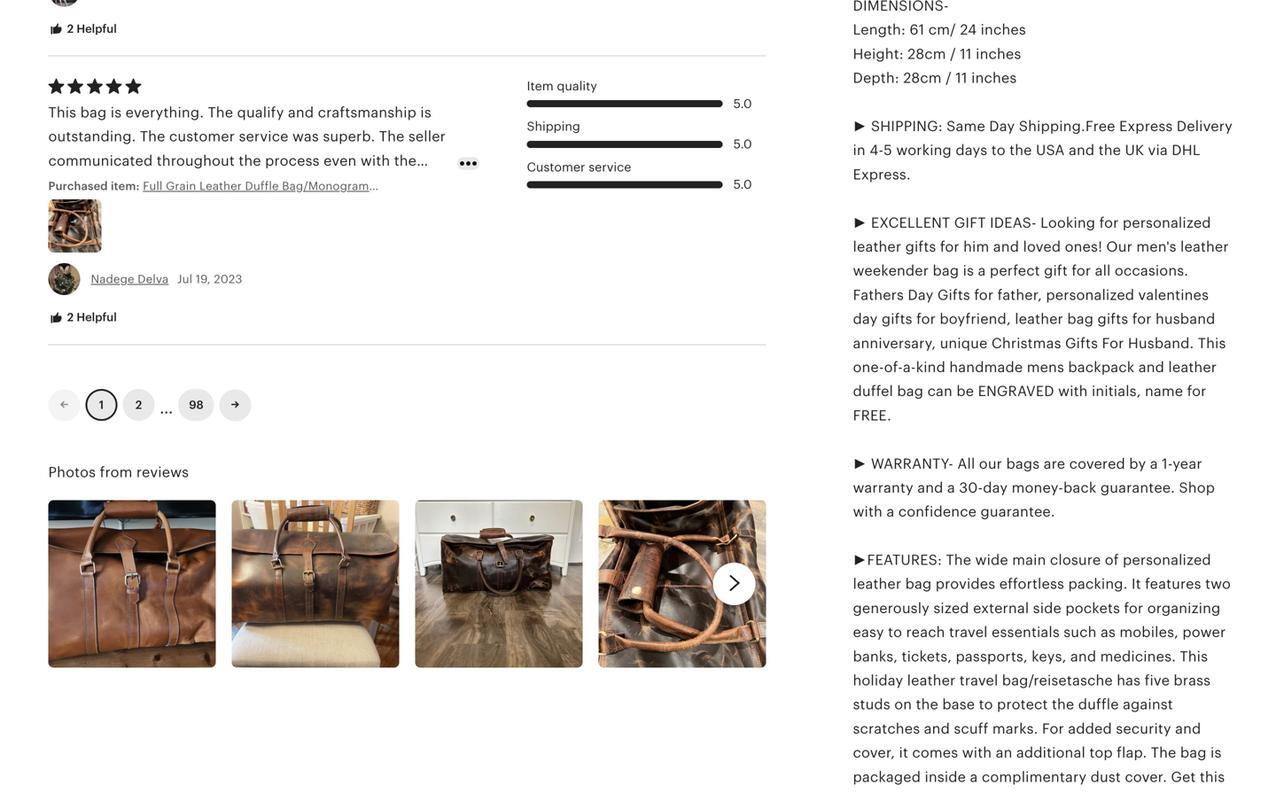 Task type: describe. For each thing, give the bounding box(es) containing it.
scuff
[[954, 721, 989, 737]]

2 5.0 from the top
[[734, 137, 752, 151]]

husband.
[[1129, 335, 1195, 351]]

item:
[[111, 180, 140, 193]]

from
[[100, 464, 133, 480]]

our
[[980, 456, 1003, 472]]

30-
[[960, 480, 984, 496]]

5.0 for quality
[[734, 97, 752, 111]]

leather right men's
[[1181, 239, 1230, 255]]

► for ► shipping: same day shipping.free express delivery in 4-5 working days to the usa and the uk via dhl express.
[[854, 118, 868, 134]]

leather down tickets,
[[908, 673, 956, 689]]

bag/reisetasche
[[1003, 673, 1114, 689]]

for up anniversary, at the top
[[917, 311, 936, 327]]

looking
[[1041, 215, 1096, 231]]

usa
[[1037, 143, 1066, 158]]

personalized for for
[[1123, 215, 1212, 231]]

the down bag/reisetasche
[[1053, 697, 1075, 713]]

flap.
[[1117, 745, 1148, 761]]

to inside ► shipping: same day shipping.free express delivery in 4-5 working days to the usa and the uk via dhl express.
[[992, 143, 1006, 158]]

and down such
[[1071, 649, 1097, 665]]

for up boyfriend,
[[975, 287, 994, 303]]

handmade
[[950, 360, 1024, 376]]

1 vertical spatial gifts
[[1066, 335, 1099, 351]]

is inside ►features: the wide main closure of personalized leather bag provides effortless packing. it features two generously sized external side pockets for organizing easy to reach travel essentials such as mobiles, power banks, tickets, passports, keys, and medicines. this holiday leather travel bag/reisetasche has five brass studs on the base to protect the duffle against scratches and scuff marks. for added security and cover, it comes with an additional top flap. the bag is packaged inside a complimentary dust cover. get this stylish and functional leather weekend
[[1211, 745, 1222, 761]]

initials,
[[1092, 384, 1142, 400]]

express
[[1120, 118, 1174, 134]]

photos
[[48, 464, 96, 480]]

this inside ►features: the wide main closure of personalized leather bag provides effortless packing. it features two generously sized external side pockets for organizing easy to reach travel essentials such as mobiles, power banks, tickets, passports, keys, and medicines. this holiday leather travel bag/reisetasche has five brass studs on the base to protect the duffle against scratches and scuff marks. for added security and cover, it comes with an additional top flap. the bag is packaged inside a complimentary dust cover. get this stylish and functional leather weekend
[[1181, 649, 1209, 665]]

studs
[[854, 697, 891, 713]]

0 vertical spatial 2
[[67, 22, 74, 35]]

for inside ►features: the wide main closure of personalized leather bag provides effortless packing. it features two generously sized external side pockets for organizing easy to reach travel essentials such as mobiles, power banks, tickets, passports, keys, and medicines. this holiday leather travel bag/reisetasche has five brass studs on the base to protect the duffle against scratches and scuff marks. for added security and cover, it comes with an additional top flap. the bag is packaged inside a complimentary dust cover. get this stylish and functional leather weekend
[[1125, 601, 1144, 617]]

day inside ► excellent gift ideas- looking for personalized leather gifts for him and loved ones! our men's leather weekender bag is a perfect gift for all occasions. fathers day gifts for father, personalized valentines day gifts for boyfriend, leather bag gifts for husband anniversary, unique christmas gifts for husband. this one-of-a-kind handmade mens backpack and leather duffel bag can be engraved with initials, name for free.
[[854, 311, 878, 327]]

ones!
[[1066, 239, 1103, 255]]

depth:
[[854, 70, 900, 86]]

purchased item:
[[48, 180, 143, 193]]

nadege
[[91, 273, 135, 286]]

1 vertical spatial to
[[889, 625, 903, 641]]

purchased
[[48, 180, 108, 193]]

a left the 30-
[[948, 480, 956, 496]]

stylish
[[854, 794, 898, 794]]

inside
[[925, 770, 967, 785]]

…
[[160, 392, 173, 418]]

against
[[1124, 697, 1174, 713]]

leather up christmas
[[1016, 311, 1064, 327]]

2023
[[214, 273, 242, 286]]

2 vertical spatial inches
[[972, 70, 1018, 86]]

1 vertical spatial /
[[946, 70, 952, 86]]

father,
[[998, 287, 1043, 303]]

base
[[943, 697, 976, 713]]

confidence
[[899, 504, 977, 520]]

generously
[[854, 601, 930, 617]]

with inside ► warranty- all our bags are covered by a 1-year warranty and a 30-day money-back guarantee. shop with a confidence guarantee.
[[854, 504, 883, 520]]

valentines
[[1139, 287, 1210, 303]]

get
[[1172, 770, 1197, 785]]

for inside ►features: the wide main closure of personalized leather bag provides effortless packing. it features two generously sized external side pockets for organizing easy to reach travel essentials such as mobiles, power banks, tickets, passports, keys, and medicines. this holiday leather travel bag/reisetasche has five brass studs on the base to protect the duffle against scratches and scuff marks. for added security and cover, it comes with an additional top flap. the bag is packaged inside a complimentary dust cover. get this stylish and functional leather weekend
[[1043, 721, 1065, 737]]

for inside ► excellent gift ideas- looking for personalized leather gifts for him and loved ones! our men's leather weekender bag is a perfect gift for all occasions. fathers day gifts for father, personalized valentines day gifts for boyfriend, leather bag gifts for husband anniversary, unique christmas gifts for husband. this one-of-a-kind handmade mens backpack and leather duffel bag can be engraved with initials, name for free.
[[1103, 335, 1125, 351]]

added
[[1069, 721, 1113, 737]]

it
[[1132, 577, 1142, 593]]

has
[[1118, 673, 1141, 689]]

and down husband.
[[1139, 360, 1165, 376]]

via
[[1149, 143, 1169, 158]]

shop
[[1180, 480, 1216, 496]]

1 link
[[86, 389, 117, 422]]

uk
[[1126, 143, 1145, 158]]

gifts down "all"
[[1098, 311, 1129, 327]]

all
[[958, 456, 976, 472]]

a down warranty
[[887, 504, 895, 520]]

anniversary,
[[854, 335, 937, 351]]

with inside ►features: the wide main closure of personalized leather bag provides effortless packing. it features two generously sized external side pockets for organizing easy to reach travel essentials such as mobiles, power banks, tickets, passports, keys, and medicines. this holiday leather travel bag/reisetasche has five brass studs on the base to protect the duffle against scratches and scuff marks. for added security and cover, it comes with an additional top flap. the bag is packaged inside a complimentary dust cover. get this stylish and functional leather weekend
[[963, 745, 992, 761]]

service
[[589, 160, 632, 174]]

as
[[1101, 625, 1116, 641]]

dhl
[[1173, 143, 1201, 158]]

cm/
[[929, 22, 957, 38]]

quality
[[557, 79, 597, 93]]

jul
[[177, 273, 193, 286]]

weekend
[[1062, 794, 1125, 794]]

2 2 helpful from the top
[[64, 311, 117, 324]]

1 vertical spatial travel
[[960, 673, 999, 689]]

61
[[910, 22, 925, 38]]

for right name
[[1188, 384, 1207, 400]]

bags
[[1007, 456, 1040, 472]]

scratches
[[854, 721, 921, 737]]

main
[[1013, 552, 1047, 568]]

days
[[956, 143, 988, 158]]

0 vertical spatial gifts
[[938, 287, 971, 303]]

power
[[1183, 625, 1227, 641]]

nadege delva jul 19, 2023
[[91, 273, 242, 286]]

external
[[974, 601, 1030, 617]]

leather
[[1005, 794, 1058, 794]]

perfect
[[990, 263, 1041, 279]]

► warranty- all our bags are covered by a 1-year warranty and a 30-day money-back guarantee. shop with a confidence guarantee.
[[854, 456, 1216, 520]]

and up "comes"
[[925, 721, 951, 737]]

0 vertical spatial inches
[[981, 22, 1027, 38]]

provides
[[936, 577, 996, 593]]

five
[[1145, 673, 1171, 689]]

for left "all"
[[1072, 263, 1092, 279]]

item
[[527, 79, 554, 93]]

easy
[[854, 625, 885, 641]]

kind
[[917, 360, 946, 376]]

length:
[[854, 22, 906, 38]]

gift
[[1045, 263, 1068, 279]]

view details of this review photo by nadege delva image
[[48, 200, 102, 253]]

0 vertical spatial 11
[[961, 46, 973, 62]]

for left the him at the right top of page
[[941, 239, 960, 255]]

name
[[1146, 384, 1184, 400]]

express.
[[854, 167, 911, 183]]

additional
[[1017, 745, 1086, 761]]

personalized for of
[[1124, 552, 1212, 568]]

bag up backpack
[[1068, 311, 1094, 327]]

reviews
[[136, 464, 189, 480]]

0 vertical spatial travel
[[950, 625, 988, 641]]

length: 61 cm/ 24 inches height: 28cm / 11 inches depth: 28cm /  11 inches
[[854, 22, 1027, 86]]

1 horizontal spatial guarantee.
[[1101, 480, 1176, 496]]

gift
[[955, 215, 987, 231]]

by
[[1130, 456, 1147, 472]]

19,
[[196, 273, 211, 286]]

nadege delva link
[[91, 273, 169, 286]]

day inside ► shipping: same day shipping.free express delivery in 4-5 working days to the usa and the uk via dhl express.
[[990, 118, 1016, 134]]

leather up weekender
[[854, 239, 902, 255]]

marks.
[[993, 721, 1039, 737]]



Task type: locate. For each thing, give the bounding box(es) containing it.
► inside ► shipping: same day shipping.free express delivery in 4-5 working days to the usa and the uk via dhl express.
[[854, 118, 868, 134]]

him
[[964, 239, 990, 255]]

1 vertical spatial 2
[[67, 311, 74, 324]]

0 vertical spatial ►
[[854, 118, 868, 134]]

day inside ► excellent gift ideas- looking for personalized leather gifts for him and loved ones! our men's leather weekender bag is a perfect gift for all occasions. fathers day gifts for father, personalized valentines day gifts for boyfriend, leather bag gifts for husband anniversary, unique christmas gifts for husband. this one-of-a-kind handmade mens backpack and leather duffel bag can be engraved with initials, name for free.
[[908, 287, 934, 303]]

free.
[[854, 408, 892, 424]]

warranty
[[854, 480, 914, 496]]

and inside ► warranty- all our bags are covered by a 1-year warranty and a 30-day money-back guarantee. shop with a confidence guarantee.
[[918, 480, 944, 496]]

1 ► from the top
[[854, 118, 868, 134]]

weekender
[[854, 263, 929, 279]]

mobiles,
[[1120, 625, 1179, 641]]

a inside ►features: the wide main closure of personalized leather bag provides effortless packing. it features two generously sized external side pockets for organizing easy to reach travel essentials such as mobiles, power banks, tickets, passports, keys, and medicines. this holiday leather travel bag/reisetasche has five brass studs on the base to protect the duffle against scratches and scuff marks. for added security and cover, it comes with an additional top flap. the bag is packaged inside a complimentary dust cover. get this stylish and functional leather weekend
[[971, 770, 979, 785]]

the up provides
[[947, 552, 972, 568]]

to right days
[[992, 143, 1006, 158]]

bag down ►features:
[[906, 577, 932, 593]]

holiday
[[854, 673, 904, 689]]

0 vertical spatial 2 helpful
[[64, 22, 117, 35]]

a up functional
[[971, 770, 979, 785]]

be
[[957, 384, 975, 400]]

customer
[[527, 160, 586, 174]]

0 vertical spatial guarantee.
[[1101, 480, 1176, 496]]

► inside ► warranty- all our bags are covered by a 1-year warranty and a 30-day money-back guarantee. shop with a confidence guarantee.
[[854, 456, 868, 472]]

bag down gift
[[933, 263, 960, 279]]

dust
[[1091, 770, 1122, 785]]

can
[[928, 384, 953, 400]]

gifts up anniversary, at the top
[[882, 311, 913, 327]]

2
[[67, 22, 74, 35], [67, 311, 74, 324], [135, 399, 142, 412]]

and down ideas-
[[994, 239, 1020, 255]]

in
[[854, 143, 866, 158]]

this inside ► excellent gift ideas- looking for personalized leather gifts for him and loved ones! our men's leather weekender bag is a perfect gift for all occasions. fathers day gifts for father, personalized valentines day gifts for boyfriend, leather bag gifts for husband anniversary, unique christmas gifts for husband. this one-of-a-kind handmade mens backpack and leather duffel bag can be engraved with initials, name for free.
[[1199, 335, 1227, 351]]

0 horizontal spatial is
[[964, 263, 975, 279]]

0 vertical spatial day
[[990, 118, 1016, 134]]

1 vertical spatial 2 helpful
[[64, 311, 117, 324]]

personalized down "all"
[[1047, 287, 1135, 303]]

and down "packaged"
[[901, 794, 927, 794]]

5.0 for service
[[734, 178, 752, 192]]

0 vertical spatial personalized
[[1123, 215, 1212, 231]]

and
[[1069, 143, 1095, 158], [994, 239, 1020, 255], [1139, 360, 1165, 376], [918, 480, 944, 496], [1071, 649, 1097, 665], [925, 721, 951, 737], [1176, 721, 1202, 737], [901, 794, 927, 794]]

with down scuff
[[963, 745, 992, 761]]

medicines.
[[1101, 649, 1177, 665]]

a down the him at the right top of page
[[979, 263, 987, 279]]

protect
[[998, 697, 1049, 713]]

1 helpful from the top
[[77, 22, 117, 35]]

0 horizontal spatial guarantee.
[[981, 504, 1056, 520]]

1 vertical spatial 2 helpful button
[[35, 302, 130, 335]]

1 vertical spatial day
[[908, 287, 934, 303]]

personalized up features
[[1124, 552, 1212, 568]]

0 vertical spatial is
[[964, 263, 975, 279]]

11 down 24
[[961, 46, 973, 62]]

guarantee. down money-
[[981, 504, 1056, 520]]

0 vertical spatial the
[[947, 552, 972, 568]]

men's
[[1137, 239, 1177, 255]]

0 horizontal spatial with
[[854, 504, 883, 520]]

the right on
[[917, 697, 939, 713]]

0 vertical spatial this
[[1199, 335, 1227, 351]]

height:
[[854, 46, 904, 62]]

of
[[1106, 552, 1120, 568]]

for down it
[[1125, 601, 1144, 617]]

2 vertical spatial personalized
[[1124, 552, 1212, 568]]

working
[[897, 143, 952, 158]]

personalized up men's
[[1123, 215, 1212, 231]]

to right base
[[980, 697, 994, 713]]

0 vertical spatial day
[[854, 311, 878, 327]]

excellent
[[872, 215, 951, 231]]

cover.
[[1126, 770, 1168, 785]]

with down mens
[[1059, 384, 1089, 400]]

for
[[1103, 335, 1125, 351], [1043, 721, 1065, 737]]

2 vertical spatial 2
[[135, 399, 142, 412]]

1 2 helpful from the top
[[64, 22, 117, 35]]

for up additional in the right of the page
[[1043, 721, 1065, 737]]

with
[[1059, 384, 1089, 400], [854, 504, 883, 520], [963, 745, 992, 761]]

1 vertical spatial inches
[[976, 46, 1022, 62]]

a left the 1-
[[1151, 456, 1159, 472]]

► up warranty
[[854, 456, 868, 472]]

1 horizontal spatial the
[[1152, 745, 1177, 761]]

gifts
[[906, 239, 937, 255], [882, 311, 913, 327], [1098, 311, 1129, 327]]

packaged
[[854, 770, 921, 785]]

this
[[1201, 770, 1226, 785]]

► excellent gift ideas- looking for personalized leather gifts for him and loved ones! our men's leather weekender bag is a perfect gift for all occasions. fathers day gifts for father, personalized valentines day gifts for boyfriend, leather bag gifts for husband anniversary, unique christmas gifts for husband. this one-of-a-kind handmade mens backpack and leather duffel bag can be engraved with initials, name for free.
[[854, 215, 1230, 424]]

shipping.free
[[1020, 118, 1116, 134]]

1 5.0 from the top
[[734, 97, 752, 111]]

engraved
[[979, 384, 1055, 400]]

0 vertical spatial for
[[1103, 335, 1125, 351]]

28cm right depth:
[[904, 70, 942, 86]]

1 horizontal spatial for
[[1103, 335, 1125, 351]]

0 vertical spatial 28cm
[[908, 46, 947, 62]]

occasions.
[[1115, 263, 1189, 279]]

1
[[99, 399, 104, 412]]

day down weekender
[[908, 287, 934, 303]]

0 vertical spatial 2 helpful button
[[35, 13, 130, 46]]

christmas
[[992, 335, 1062, 351]]

1 vertical spatial for
[[1043, 721, 1065, 737]]

1 horizontal spatial gifts
[[1066, 335, 1099, 351]]

/
[[951, 46, 957, 62], [946, 70, 952, 86]]

►features: the wide main closure of personalized leather bag provides effortless packing. it features two generously sized external side pockets for organizing easy to reach travel essentials such as mobiles, power banks, tickets, passports, keys, and medicines. this holiday leather travel bag/reisetasche has five brass studs on the base to protect the duffle against scratches and scuff marks. for added security and cover, it comes with an additional top flap. the bag is packaged inside a complimentary dust cover. get this stylish and functional leather weekend 
[[854, 552, 1232, 794]]

98 link
[[178, 389, 214, 422]]

and down the shipping.free
[[1069, 143, 1095, 158]]

28cm
[[908, 46, 947, 62], [904, 70, 942, 86]]

the up cover.
[[1152, 745, 1177, 761]]

for
[[1100, 215, 1120, 231], [941, 239, 960, 255], [1072, 263, 1092, 279], [975, 287, 994, 303], [917, 311, 936, 327], [1133, 311, 1152, 327], [1188, 384, 1207, 400], [1125, 601, 1144, 617]]

1 vertical spatial this
[[1181, 649, 1209, 665]]

brass
[[1174, 673, 1211, 689]]

are
[[1044, 456, 1066, 472]]

1 vertical spatial guarantee.
[[981, 504, 1056, 520]]

2 horizontal spatial with
[[1059, 384, 1089, 400]]

2 helpful from the top
[[77, 311, 117, 324]]

0 vertical spatial to
[[992, 143, 1006, 158]]

2 helpful button
[[35, 13, 130, 46], [35, 302, 130, 335]]

a inside ► excellent gift ideas- looking for personalized leather gifts for him and loved ones! our men's leather weekender bag is a perfect gift for all occasions. fathers day gifts for father, personalized valentines day gifts for boyfriend, leather bag gifts for husband anniversary, unique christmas gifts for husband. this one-of-a-kind handmade mens backpack and leather duffel bag can be engraved with initials, name for free.
[[979, 263, 987, 279]]

1 vertical spatial helpful
[[77, 311, 117, 324]]

1 vertical spatial personalized
[[1047, 287, 1135, 303]]

1 vertical spatial 5.0
[[734, 137, 752, 151]]

is inside ► excellent gift ideas- looking for personalized leather gifts for him and loved ones! our men's leather weekender bag is a perfect gift for all occasions. fathers day gifts for father, personalized valentines day gifts for boyfriend, leather bag gifts for husband anniversary, unique christmas gifts for husband. this one-of-a-kind handmade mens backpack and leather duffel bag can be engraved with initials, name for free.
[[964, 263, 975, 279]]

and inside ► shipping: same day shipping.free express delivery in 4-5 working days to the usa and the uk via dhl express.
[[1069, 143, 1095, 158]]

1 vertical spatial 28cm
[[904, 70, 942, 86]]

all
[[1096, 263, 1112, 279]]

► up in at the top right of the page
[[854, 118, 868, 134]]

0 vertical spatial with
[[1059, 384, 1089, 400]]

travel down "passports,"
[[960, 673, 999, 689]]

► inside ► excellent gift ideas- looking for personalized leather gifts for him and loved ones! our men's leather weekender bag is a perfect gift for all occasions. fathers day gifts for father, personalized valentines day gifts for boyfriend, leather bag gifts for husband anniversary, unique christmas gifts for husband. this one-of-a-kind handmade mens backpack and leather duffel bag can be engraved with initials, name for free.
[[854, 215, 868, 231]]

2 vertical spatial to
[[980, 697, 994, 713]]

28cm down 61
[[908, 46, 947, 62]]

back
[[1064, 480, 1097, 496]]

2 vertical spatial 5.0
[[734, 178, 752, 192]]

1 2 helpful button from the top
[[35, 13, 130, 46]]

1 horizontal spatial day
[[984, 480, 1008, 496]]

sized
[[934, 601, 970, 617]]

warranty-
[[872, 456, 954, 472]]

1 horizontal spatial with
[[963, 745, 992, 761]]

► shipping: same day shipping.free express delivery in 4-5 working days to the usa and the uk via dhl express.
[[854, 118, 1233, 183]]

0 horizontal spatial for
[[1043, 721, 1065, 737]]

guarantee.
[[1101, 480, 1176, 496], [981, 504, 1056, 520]]

personalized inside ►features: the wide main closure of personalized leather bag provides effortless packing. it features two generously sized external side pockets for organizing easy to reach travel essentials such as mobiles, power banks, tickets, passports, keys, and medicines. this holiday leather travel bag/reisetasche has five brass studs on the base to protect the duffle against scratches and scuff marks. for added security and cover, it comes with an additional top flap. the bag is packaged inside a complimentary dust cover. get this stylish and functional leather weekend
[[1124, 552, 1212, 568]]

two
[[1206, 577, 1232, 593]]

gifts
[[938, 287, 971, 303], [1066, 335, 1099, 351]]

for up backpack
[[1103, 335, 1125, 351]]

3 5.0 from the top
[[734, 178, 752, 192]]

0 horizontal spatial day
[[908, 287, 934, 303]]

day right 'same'
[[990, 118, 1016, 134]]

gifts up backpack
[[1066, 335, 1099, 351]]

guarantee. down by
[[1101, 480, 1176, 496]]

98
[[189, 399, 204, 412]]

customer service
[[527, 160, 632, 174]]

comes
[[913, 745, 959, 761]]

► for ► warranty- all our bags are covered by a 1-year warranty and a 30-day money-back guarantee. shop with a confidence guarantee.
[[854, 456, 868, 472]]

and up confidence on the bottom of page
[[918, 480, 944, 496]]

to
[[992, 143, 1006, 158], [889, 625, 903, 641], [980, 697, 994, 713]]

is down the him at the right top of page
[[964, 263, 975, 279]]

2 link
[[123, 389, 155, 422]]

2 ► from the top
[[854, 215, 868, 231]]

►features:
[[854, 552, 943, 568]]

day down our
[[984, 480, 1008, 496]]

is up this
[[1211, 745, 1222, 761]]

boyfriend,
[[940, 311, 1012, 327]]

wide
[[976, 552, 1009, 568]]

ideas-
[[991, 215, 1037, 231]]

leather up name
[[1169, 360, 1218, 376]]

with down warranty
[[854, 504, 883, 520]]

► left excellent
[[854, 215, 868, 231]]

the left uk
[[1099, 143, 1122, 158]]

for up our
[[1100, 215, 1120, 231]]

with inside ► excellent gift ideas- looking for personalized leather gifts for him and loved ones! our men's leather weekender bag is a perfect gift for all occasions. fathers day gifts for father, personalized valentines day gifts for boyfriend, leather bag gifts for husband anniversary, unique christmas gifts for husband. this one-of-a-kind handmade mens backpack and leather duffel bag can be engraved with initials, name for free.
[[1059, 384, 1089, 400]]

0 horizontal spatial day
[[854, 311, 878, 327]]

complimentary
[[982, 770, 1087, 785]]

one-
[[854, 360, 885, 376]]

11 up 'same'
[[956, 70, 968, 86]]

day inside ► warranty- all our bags are covered by a 1-year warranty and a 30-day money-back guarantee. shop with a confidence guarantee.
[[984, 480, 1008, 496]]

1 horizontal spatial is
[[1211, 745, 1222, 761]]

2 vertical spatial ►
[[854, 456, 868, 472]]

0 horizontal spatial the
[[947, 552, 972, 568]]

gifts down excellent
[[906, 239, 937, 255]]

photos from reviews
[[48, 464, 189, 480]]

leather up generously
[[854, 577, 902, 593]]

1 vertical spatial 11
[[956, 70, 968, 86]]

fathers
[[854, 287, 904, 303]]

1 vertical spatial is
[[1211, 745, 1222, 761]]

for up husband.
[[1133, 311, 1152, 327]]

travel down the sized
[[950, 625, 988, 641]]

1 vertical spatial with
[[854, 504, 883, 520]]

loved
[[1024, 239, 1062, 255]]

1 vertical spatial the
[[1152, 745, 1177, 761]]

essentials
[[992, 625, 1060, 641]]

packing.
[[1069, 577, 1128, 593]]

effortless
[[1000, 577, 1065, 593]]

2 2 helpful button from the top
[[35, 302, 130, 335]]

this down husband
[[1199, 335, 1227, 351]]

to down generously
[[889, 625, 903, 641]]

0 vertical spatial /
[[951, 46, 957, 62]]

day down fathers
[[854, 311, 878, 327]]

1 horizontal spatial day
[[990, 118, 1016, 134]]

passports,
[[956, 649, 1028, 665]]

bag down a-
[[898, 384, 924, 400]]

0 horizontal spatial gifts
[[938, 287, 971, 303]]

2 vertical spatial with
[[963, 745, 992, 761]]

the left the usa at the right of the page
[[1010, 143, 1033, 158]]

bag up get
[[1181, 745, 1207, 761]]

this
[[1199, 335, 1227, 351], [1181, 649, 1209, 665]]

0 vertical spatial 5.0
[[734, 97, 752, 111]]

1 vertical spatial ►
[[854, 215, 868, 231]]

gifts up boyfriend,
[[938, 287, 971, 303]]

and right the security
[[1176, 721, 1202, 737]]

► for ► excellent gift ideas- looking for personalized leather gifts for him and loved ones! our men's leather weekender bag is a perfect gift for all occasions. fathers day gifts for father, personalized valentines day gifts for boyfriend, leather bag gifts for husband anniversary, unique christmas gifts for husband. this one-of-a-kind handmade mens backpack and leather duffel bag can be engraved with initials, name for free.
[[854, 215, 868, 231]]

it
[[900, 745, 909, 761]]

3 ► from the top
[[854, 456, 868, 472]]

this up brass
[[1181, 649, 1209, 665]]

24
[[961, 22, 977, 38]]

0 vertical spatial helpful
[[77, 22, 117, 35]]

1 vertical spatial day
[[984, 480, 1008, 496]]

of-
[[885, 360, 904, 376]]

5
[[884, 143, 893, 158]]

helpful
[[77, 22, 117, 35], [77, 311, 117, 324]]



Task type: vqa. For each thing, say whether or not it's contained in the screenshot.
the ► for ► SHIPPING: Same Day Shipping.Free Express Delivery in 4-5 working days to the USA and the UK via DHL Express.
yes



